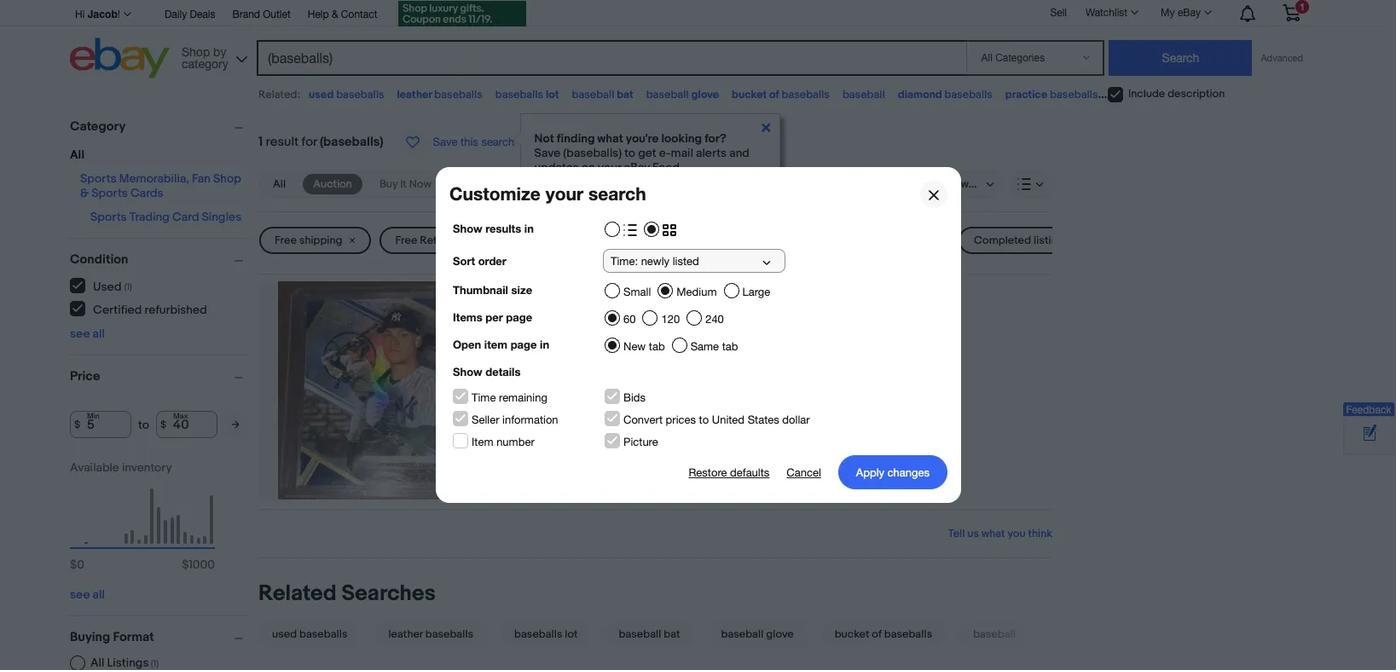 Task type: describe. For each thing, give the bounding box(es) containing it.
inventory
[[122, 461, 172, 475]]

certified refurbished
[[93, 302, 207, 317]]

all for price
[[93, 588, 105, 602]]

search for customize your search
[[588, 183, 646, 205]]

certified
[[93, 302, 142, 317]]

price button
[[70, 368, 251, 385]]

auction link
[[303, 174, 362, 194]]

buying format button
[[70, 629, 251, 646]]

save this search button
[[394, 128, 519, 157]]

(1) for used
[[124, 281, 132, 292]]

free down time remaining
[[490, 408, 516, 424]]

searches
[[341, 581, 436, 607]]

1 vertical spatial in
[[539, 338, 549, 351]]

convert prices to united states dollar
[[623, 414, 809, 426]]

see all button for price
[[70, 588, 105, 602]]

sell link
[[1042, 7, 1074, 18]]

deals
[[190, 9, 215, 20]]

your inside dialog
[[545, 183, 583, 205]]

bat inside baseball bat link
[[664, 628, 680, 641]]

certified refurbished link
[[70, 301, 208, 317]]

0 vertical spatial bucket
[[732, 88, 767, 101]]

customize
[[449, 183, 540, 205]]

tell
[[948, 527, 965, 541]]

$ up inventory
[[160, 418, 166, 431]]

class
[[643, 295, 681, 312]]

tooltip containing not finding what you're looking for?
[[520, 113, 780, 193]]

$ up "buying format" dropdown button
[[182, 558, 189, 572]]

0 horizontal spatial in
[[524, 222, 533, 235]]

time remaining
[[471, 391, 547, 404]]

cards
[[130, 186, 163, 200]]

singles
[[202, 210, 242, 224]]

diamond
[[898, 88, 942, 101]]

shipping inside joschen_27 (1) 50% 1 bid free shipping free returns authenticity guarantee view similar active items
[[519, 390, 569, 406]]

blue
[[696, 295, 725, 312]]

brand
[[232, 9, 260, 20]]

free down all link
[[275, 234, 297, 247]]

refurbished
[[145, 302, 207, 317]]

available inventory
[[70, 461, 172, 475]]

1 vertical spatial baseball bat
[[619, 628, 680, 641]]

page for per
[[506, 310, 532, 324]]

see all for condition
[[70, 327, 105, 341]]

help
[[308, 9, 329, 20]]

label
[[604, 295, 640, 312]]

details
[[485, 365, 520, 379]]

used for used (1)
[[93, 279, 121, 294]]

$ up the buying
[[70, 558, 77, 572]]

customize your search
[[449, 183, 646, 205]]

you
[[1007, 527, 1026, 541]]

baseball link for related searches
[[953, 621, 1036, 648]]

get the coupon image
[[398, 1, 526, 26]]

used (1)
[[93, 279, 132, 294]]

1 vertical spatial bucket
[[835, 628, 869, 641]]

apply changes
[[856, 466, 929, 479]]

used baseballs link
[[258, 621, 368, 648]]

& inside "link"
[[332, 9, 338, 20]]

what for you
[[981, 527, 1005, 541]]

format
[[113, 629, 154, 646]]

condition
[[70, 252, 128, 268]]

1 inside joschen_27 (1) 50% 1 bid free shipping free returns authenticity guarantee view similar active items
[[490, 372, 494, 388]]

to inside customize your search dialog
[[699, 414, 708, 426]]

daily
[[165, 9, 187, 20]]

items
[[452, 310, 482, 324]]

banner containing sell
[[70, 0, 1313, 83]]

0 vertical spatial bat
[[617, 88, 633, 101]]

card
[[172, 210, 199, 224]]

buying format
[[70, 629, 154, 646]]

0
[[77, 558, 84, 572]]

changes
[[887, 466, 929, 479]]

guarantee
[[581, 426, 643, 442]]

0 vertical spatial shipping
[[299, 234, 342, 247]]

0 vertical spatial leather
[[397, 88, 432, 101]]

memorabilia,
[[119, 171, 189, 186]]

cancel button
[[786, 455, 821, 490]]

help & contact link
[[308, 6, 377, 25]]

bid
[[497, 372, 516, 388]]

same
[[690, 340, 719, 353]]

brand outlet
[[232, 9, 291, 20]]

practice baseballs
[[1005, 88, 1098, 101]]

items per page
[[452, 310, 532, 324]]

it
[[400, 177, 407, 191]]

Maximum value $40 text field
[[156, 411, 217, 438]]

your inside not finding what you're looking for? save (baseballs) to get e-mail alerts and updates on your ebay feed.
[[598, 160, 621, 175]]

joschen_27 (1) 50% 1 bid free shipping free returns authenticity guarantee view similar active items
[[490, 350, 825, 460]]

sports for sports trading card singles
[[90, 210, 127, 224]]

number
[[496, 436, 534, 449]]

used for used
[[644, 234, 670, 247]]

completed listings
[[974, 234, 1070, 247]]

topps
[[524, 295, 565, 312]]

buy it now
[[379, 177, 431, 191]]

now
[[409, 177, 431, 191]]

$ up available
[[74, 418, 80, 431]]

240
[[705, 313, 723, 326]]

see all button for condition
[[70, 327, 105, 341]]

2023
[[554, 281, 580, 295]]

open
[[452, 338, 481, 351]]

returns
[[519, 408, 560, 424]]

#43
[[728, 295, 755, 312]]

baseball bat link
[[598, 621, 701, 648]]

Auction selected text field
[[313, 177, 352, 192]]

my ebay link
[[1151, 3, 1219, 23]]

sell
[[1050, 7, 1067, 18]]

gold
[[568, 295, 601, 312]]

seller
[[471, 414, 499, 426]]

sports trading card singles
[[90, 210, 242, 224]]

(1) inside (1) link
[[149, 658, 159, 669]]

items
[[601, 444, 633, 460]]

time
[[471, 391, 495, 404]]

customize your search dialog
[[0, 0, 1396, 670]]

1 vertical spatial leather baseballs
[[388, 628, 473, 641]]

results
[[485, 222, 521, 235]]

to inside not finding what you're looking for? save (baseballs) to get e-mail alerts and updates on your ebay feed.
[[624, 146, 635, 160]]

not finding what you're looking for? save (baseballs) to get e-mail alerts and updates on your ebay feed.
[[534, 131, 749, 175]]

pre-
[[490, 316, 515, 333]]

bucket of baseballs link
[[814, 621, 953, 648]]

0 vertical spatial used
[[309, 88, 334, 101]]

my ebay
[[1161, 7, 1201, 19]]

item
[[484, 338, 507, 351]]

save inside button
[[433, 136, 457, 148]]

auction
[[313, 177, 352, 191]]

$40.00
[[555, 234, 591, 247]]

sports for sports memorabilia, fan shop & sports cards
[[80, 171, 116, 186]]

restore
[[688, 466, 727, 479]]

convert
[[623, 414, 662, 426]]

ebay inside account navigation
[[1178, 7, 1201, 19]]

rawlings baseballs
[[1111, 88, 1203, 101]]

sports memorabilia, fan shop & sports cards link
[[80, 171, 241, 200]]

apply
[[856, 466, 884, 479]]

see for condition
[[70, 327, 90, 341]]

free returns link
[[380, 227, 488, 254]]

your shopping cart contains 1 item image
[[1282, 4, 1301, 21]]



Task type: locate. For each thing, give the bounding box(es) containing it.
buy
[[379, 177, 398, 191]]

your down updates
[[545, 183, 583, 205]]

watchlist
[[1086, 7, 1127, 19]]

& right help
[[332, 9, 338, 20]]

show
[[452, 222, 482, 235], [452, 365, 482, 379]]

price
[[70, 368, 100, 385]]

remaining
[[498, 391, 547, 404]]

leather baseballs
[[397, 88, 482, 101], [388, 628, 473, 641]]

condition button
[[70, 252, 251, 268]]

1 vertical spatial ebay
[[624, 160, 650, 175]]

1 horizontal spatial 1
[[490, 372, 494, 388]]

active
[[562, 444, 598, 460]]

(baseballs) right for
[[320, 134, 383, 150]]

0 horizontal spatial of
[[769, 88, 779, 101]]

on
[[582, 160, 595, 175]]

0 vertical spatial your
[[598, 160, 621, 175]]

buying
[[70, 629, 110, 646]]

free left "returns"
[[395, 234, 417, 247]]

0 vertical spatial lot
[[546, 88, 559, 101]]

0 vertical spatial search
[[481, 136, 514, 148]]

(baseballs) inside not finding what you're looking for? save (baseballs) to get e-mail alerts and updates on your ebay feed.
[[563, 146, 622, 160]]

item
[[471, 436, 493, 449]]

see for price
[[70, 588, 90, 602]]

1 tab from the left
[[648, 340, 664, 353]]

used inside 'link'
[[644, 234, 670, 247]]

1 show from the top
[[452, 222, 482, 235]]

0 vertical spatial used baseballs
[[309, 88, 384, 101]]

what inside not finding what you're looking for? save (baseballs) to get e-mail alerts and updates on your ebay feed.
[[597, 131, 623, 146]]

(baseballs)
[[320, 134, 383, 150], [563, 146, 622, 160]]

authenticity
[[507, 426, 578, 442]]

2021 topps gold label class 2 blue #43 aaron judge /99 link
[[490, 295, 1052, 317]]

25,
[[537, 281, 552, 295]]

0 horizontal spatial baseball glove
[[646, 88, 719, 101]]

2 horizontal spatial (1)
[[785, 350, 795, 366]]

graph of available inventory between $5.0 and $40.0 image
[[70, 461, 215, 581]]

2 see all from the top
[[70, 588, 105, 602]]

1 vertical spatial of
[[872, 628, 882, 641]]

lot up not at the left top of page
[[546, 88, 559, 101]]

0 vertical spatial &
[[332, 9, 338, 20]]

to left get
[[624, 146, 635, 160]]

all
[[70, 148, 84, 162], [273, 177, 286, 191]]

all inside all link
[[273, 177, 286, 191]]

daily deals link
[[165, 6, 215, 25]]

baseball link for related:
[[842, 88, 885, 101]]

2021 topps gold label class 2 blue #43 aaron judge /99 heading
[[490, 295, 870, 312]]

0 vertical spatial baseball link
[[842, 88, 885, 101]]

None submit
[[1109, 40, 1252, 76]]

search down 'on'
[[588, 183, 646, 205]]

(1) left 50%
[[785, 350, 795, 366]]

baseballs lot inside 'baseballs lot' link
[[514, 628, 578, 641]]

0 vertical spatial bucket of baseballs
[[732, 88, 830, 101]]

0 vertical spatial in
[[524, 222, 533, 235]]

0 vertical spatial see all
[[70, 327, 105, 341]]

account navigation
[[70, 0, 1313, 29]]

2 show from the top
[[452, 365, 482, 379]]

2 see all button from the top
[[70, 588, 105, 602]]

used baseballs down related
[[272, 628, 347, 641]]

tell us what you think
[[948, 527, 1052, 541]]

& inside sports memorabilia, fan shop & sports cards
[[80, 186, 89, 200]]

0 vertical spatial see
[[70, 327, 90, 341]]

all down category
[[70, 148, 84, 162]]

Authenticity Guarantee text field
[[490, 425, 643, 443]]

used up small
[[644, 234, 670, 247]]

1 vertical spatial leather
[[388, 628, 423, 641]]

Minimum value $5 text field
[[70, 411, 131, 438]]

tab right the same
[[722, 340, 738, 353]]

1 left the result
[[258, 134, 263, 150]]

1 see all from the top
[[70, 327, 105, 341]]

page down owned
[[510, 338, 536, 351]]

0 horizontal spatial used
[[93, 279, 121, 294]]

buy it now link
[[369, 174, 442, 194]]

what for you're
[[597, 131, 623, 146]]

ebay right my at right
[[1178, 7, 1201, 19]]

2 tab from the left
[[722, 340, 738, 353]]

view
[[490, 444, 519, 460]]

search
[[481, 136, 514, 148], [588, 183, 646, 205]]

shipping up returns
[[519, 390, 569, 406]]

1 horizontal spatial bucket of baseballs
[[835, 628, 932, 641]]

0 vertical spatial used
[[644, 234, 670, 247]]

0 vertical spatial of
[[769, 88, 779, 101]]

leather down the "searches" at bottom left
[[388, 628, 423, 641]]

search inside button
[[481, 136, 514, 148]]

alerts
[[696, 146, 727, 160]]

0 horizontal spatial (baseballs)
[[320, 134, 383, 150]]

all
[[93, 327, 105, 341], [93, 588, 105, 602]]

1 horizontal spatial used
[[644, 234, 670, 247]]

0 vertical spatial baseball glove
[[646, 88, 719, 101]]

0 vertical spatial baseball bat
[[572, 88, 633, 101]]

0 horizontal spatial your
[[545, 183, 583, 205]]

save left this
[[433, 136, 457, 148]]

0 vertical spatial (1)
[[124, 281, 132, 292]]

leather baseballs up save this search button
[[397, 88, 482, 101]]

completed
[[974, 234, 1031, 247]]

1 horizontal spatial what
[[981, 527, 1005, 541]]

0 horizontal spatial used
[[272, 628, 297, 641]]

1 vertical spatial baseball glove
[[721, 628, 794, 641]]

0 horizontal spatial &
[[80, 186, 89, 200]]

used up certified
[[93, 279, 121, 294]]

ebay
[[1178, 7, 1201, 19], [624, 160, 650, 175]]

to right minimum value $5 text field
[[138, 417, 149, 432]]

judge
[[801, 295, 843, 312]]

1 vertical spatial glove
[[766, 628, 794, 641]]

0 horizontal spatial glove
[[691, 88, 719, 101]]

all for condition
[[93, 327, 105, 341]]

to right prices in the bottom left of the page
[[699, 414, 708, 426]]

(1) for joschen_27
[[785, 350, 795, 366]]

1 vertical spatial page
[[510, 338, 536, 351]]

0 vertical spatial all
[[70, 148, 84, 162]]

1 horizontal spatial baseball glove
[[721, 628, 794, 641]]

show for show details
[[452, 365, 482, 379]]

used right 'related:'
[[309, 88, 334, 101]]

all link
[[263, 174, 296, 194]]

0 vertical spatial ebay
[[1178, 7, 1201, 19]]

1 vertical spatial shipping
[[519, 390, 569, 406]]

1 horizontal spatial in
[[539, 338, 549, 351]]

0 vertical spatial glove
[[691, 88, 719, 101]]

e-
[[659, 146, 671, 160]]

tab right new
[[648, 340, 664, 353]]

all up the buying
[[93, 588, 105, 602]]

page right the per
[[506, 310, 532, 324]]

1 vertical spatial (1)
[[785, 350, 795, 366]]

1 horizontal spatial &
[[332, 9, 338, 20]]

(1) inside joschen_27 (1) 50% 1 bid free shipping free returns authenticity guarantee view similar active items
[[785, 350, 795, 366]]

1 see all button from the top
[[70, 327, 105, 341]]

1 vertical spatial all
[[273, 177, 286, 191]]

restore defaults
[[688, 466, 769, 479]]

0 vertical spatial leather baseballs
[[397, 88, 482, 101]]

tab for new tab
[[648, 340, 664, 353]]

0 horizontal spatial what
[[597, 131, 623, 146]]

1 horizontal spatial tab
[[722, 340, 738, 353]]

help & contact
[[308, 9, 377, 20]]

show down the open
[[452, 365, 482, 379]]

save inside not finding what you're looking for? save (baseballs) to get e-mail alerts and updates on your ebay feed.
[[534, 146, 560, 160]]

apply changes button
[[838, 455, 947, 490]]

1 vertical spatial see all
[[70, 588, 105, 602]]

page for item
[[510, 338, 536, 351]]

(1) up certified refurbished link
[[124, 281, 132, 292]]

to
[[624, 146, 635, 160], [543, 234, 553, 247], [699, 414, 708, 426], [138, 417, 149, 432]]

1 horizontal spatial lot
[[565, 628, 578, 641]]

1 horizontal spatial shipping
[[519, 390, 569, 406]]

see all for price
[[70, 588, 105, 602]]

glove inside 'link'
[[766, 628, 794, 641]]

1 vertical spatial bat
[[664, 628, 680, 641]]

baseball glove inside 'link'
[[721, 628, 794, 641]]

(1) down "buying format" dropdown button
[[149, 658, 159, 669]]

lot
[[546, 88, 559, 101], [565, 628, 578, 641]]

sports memorabilia, fan shop & sports cards
[[80, 171, 241, 200]]

bids
[[623, 391, 645, 404]]

all down the result
[[273, 177, 286, 191]]

sports trading card singles link
[[90, 210, 242, 224]]

(1) link
[[70, 656, 159, 670]]

baseball inside 'link'
[[721, 628, 764, 641]]

1 horizontal spatial baseball link
[[953, 621, 1036, 648]]

get
[[638, 146, 656, 160]]

0 horizontal spatial lot
[[546, 88, 559, 101]]

show for show results in
[[452, 222, 482, 235]]

0 vertical spatial 1
[[258, 134, 263, 150]]

0 horizontal spatial bucket
[[732, 88, 767, 101]]

1 vertical spatial show
[[452, 365, 482, 379]]

used down related
[[272, 628, 297, 641]]

see all down certified
[[70, 327, 105, 341]]

1 left bid
[[490, 372, 494, 388]]

1 vertical spatial see all button
[[70, 588, 105, 602]]

what right us
[[981, 527, 1005, 541]]

baseball glove link
[[701, 621, 814, 648]]

united
[[711, 414, 744, 426]]

1 see from the top
[[70, 327, 90, 341]]

(baseballs) right not at the left top of page
[[563, 146, 622, 160]]

1 vertical spatial baseball link
[[953, 621, 1036, 648]]

1 horizontal spatial glove
[[766, 628, 794, 641]]

1 vertical spatial &
[[80, 186, 89, 200]]

0 horizontal spatial search
[[481, 136, 514, 148]]

prices
[[665, 414, 695, 426]]

shipping down the auction link
[[299, 234, 342, 247]]

1 horizontal spatial bat
[[664, 628, 680, 641]]

what left you're
[[597, 131, 623, 146]]

0 vertical spatial baseballs lot
[[495, 88, 559, 101]]

0 horizontal spatial tab
[[648, 340, 664, 353]]

leather up save this search button
[[397, 88, 432, 101]]

1 horizontal spatial (baseballs)
[[563, 146, 622, 160]]

120
[[661, 313, 679, 326]]

search inside dialog
[[588, 183, 646, 205]]

save up customize your search
[[534, 146, 560, 160]]

1 vertical spatial baseballs lot
[[514, 628, 578, 641]]

1 vertical spatial bucket of baseballs
[[835, 628, 932, 641]]

save this search
[[433, 136, 514, 148]]

banner
[[70, 0, 1313, 83]]

related:
[[258, 88, 300, 101]]

in down owned
[[539, 338, 549, 351]]

$5.00
[[511, 234, 540, 247]]

0 horizontal spatial bucket of baseballs
[[732, 88, 830, 101]]

0 vertical spatial show
[[452, 222, 482, 235]]

used baseballs up 1 result for (baseballs)
[[309, 88, 384, 101]]

in right results
[[524, 222, 533, 235]]

1 vertical spatial used
[[93, 279, 121, 294]]

 (1) Items text field
[[149, 658, 159, 669]]

related
[[258, 581, 337, 607]]

(1) inside used (1)
[[124, 281, 132, 292]]

$14.99
[[490, 347, 556, 374]]

ebay inside not finding what you're looking for? save (baseballs) to get e-mail alerts and updates on your ebay feed.
[[624, 160, 650, 175]]

1 result for (baseballs)
[[258, 134, 383, 150]]

tooltip
[[520, 113, 780, 193]]

0 horizontal spatial ebay
[[624, 160, 650, 175]]

picture
[[623, 436, 658, 449]]

0 vertical spatial see all button
[[70, 327, 105, 341]]

$5.00 to $40.00
[[511, 234, 591, 247]]

2
[[684, 295, 692, 312]]

2 vertical spatial (1)
[[149, 658, 159, 669]]

result
[[266, 134, 299, 150]]

1 horizontal spatial your
[[598, 160, 621, 175]]

search right this
[[481, 136, 514, 148]]

0 vertical spatial page
[[506, 310, 532, 324]]

/99
[[846, 295, 870, 312]]

1 horizontal spatial bucket
[[835, 628, 869, 641]]

1 horizontal spatial ebay
[[1178, 7, 1201, 19]]

lot left baseball bat link
[[565, 628, 578, 641]]

see all button down certified
[[70, 327, 105, 341]]

0 horizontal spatial (1)
[[124, 281, 132, 292]]

1 all from the top
[[93, 327, 105, 341]]

see all down 0
[[70, 588, 105, 602]]

completed listings link
[[959, 227, 1099, 254]]

1 horizontal spatial all
[[273, 177, 286, 191]]

0 horizontal spatial save
[[433, 136, 457, 148]]

daily deals
[[165, 9, 215, 20]]

1 vertical spatial used
[[272, 628, 297, 641]]

1 vertical spatial see
[[70, 588, 90, 602]]

0 horizontal spatial 1
[[258, 134, 263, 150]]

1 horizontal spatial of
[[872, 628, 882, 641]]

all down certified
[[93, 327, 105, 341]]

tab for same tab
[[722, 340, 738, 353]]

search for save this search
[[481, 136, 514, 148]]

your right 'on'
[[598, 160, 621, 175]]

new tab
[[623, 340, 664, 353]]

see all button down 0
[[70, 588, 105, 602]]

same tab
[[690, 340, 738, 353]]

ebay down you're
[[624, 160, 650, 175]]

see down 0
[[70, 588, 90, 602]]

baseball bat
[[572, 88, 633, 101], [619, 628, 680, 641]]

2021 topps gold label class 2 blue #43 aaron judge /99 image
[[278, 281, 457, 500]]

used link
[[629, 227, 699, 254]]

view similar active items link
[[490, 444, 633, 460]]

fan
[[192, 171, 211, 186]]

0 vertical spatial all
[[93, 327, 105, 341]]

& left cards
[[80, 186, 89, 200]]

related searches
[[258, 581, 436, 607]]

0 horizontal spatial all
[[70, 148, 84, 162]]

1 vertical spatial used baseballs
[[272, 628, 347, 641]]

1 horizontal spatial (1)
[[149, 658, 159, 669]]

1 horizontal spatial search
[[588, 183, 646, 205]]

1 horizontal spatial save
[[534, 146, 560, 160]]

see up price
[[70, 327, 90, 341]]

looking
[[661, 131, 702, 146]]

50%
[[798, 350, 825, 366]]

medium
[[676, 286, 716, 298]]

to inside "$5.00 to $40.00" link
[[543, 234, 553, 247]]

2 all from the top
[[93, 588, 105, 602]]

show up sort
[[452, 222, 482, 235]]

1000
[[189, 558, 215, 572]]

leather baseballs down the "searches" at bottom left
[[388, 628, 473, 641]]

0 vertical spatial what
[[597, 131, 623, 146]]

0 horizontal spatial bat
[[617, 88, 633, 101]]

leather
[[397, 88, 432, 101], [388, 628, 423, 641]]

1 vertical spatial all
[[93, 588, 105, 602]]

include description
[[1128, 87, 1225, 101]]

free
[[275, 234, 297, 247], [395, 234, 417, 247], [490, 390, 516, 406], [490, 408, 516, 424]]

free down bid
[[490, 390, 516, 406]]

show results in
[[452, 222, 533, 235]]

large
[[742, 286, 770, 298]]

you're
[[626, 131, 659, 146]]

what
[[597, 131, 623, 146], [981, 527, 1005, 541]]

2 see from the top
[[70, 588, 90, 602]]

joschen_27
[[715, 350, 782, 366]]

us
[[967, 527, 979, 541]]

baseballs
[[336, 88, 384, 101], [434, 88, 482, 101], [495, 88, 543, 101], [782, 88, 830, 101], [944, 88, 993, 101], [1050, 88, 1098, 101], [1155, 88, 1203, 101], [299, 628, 347, 641], [425, 628, 473, 641], [514, 628, 562, 641], [884, 628, 932, 641]]

item number
[[471, 436, 534, 449]]

to right $5.00
[[543, 234, 553, 247]]



Task type: vqa. For each thing, say whether or not it's contained in the screenshot.
the "$ 1000"
yes



